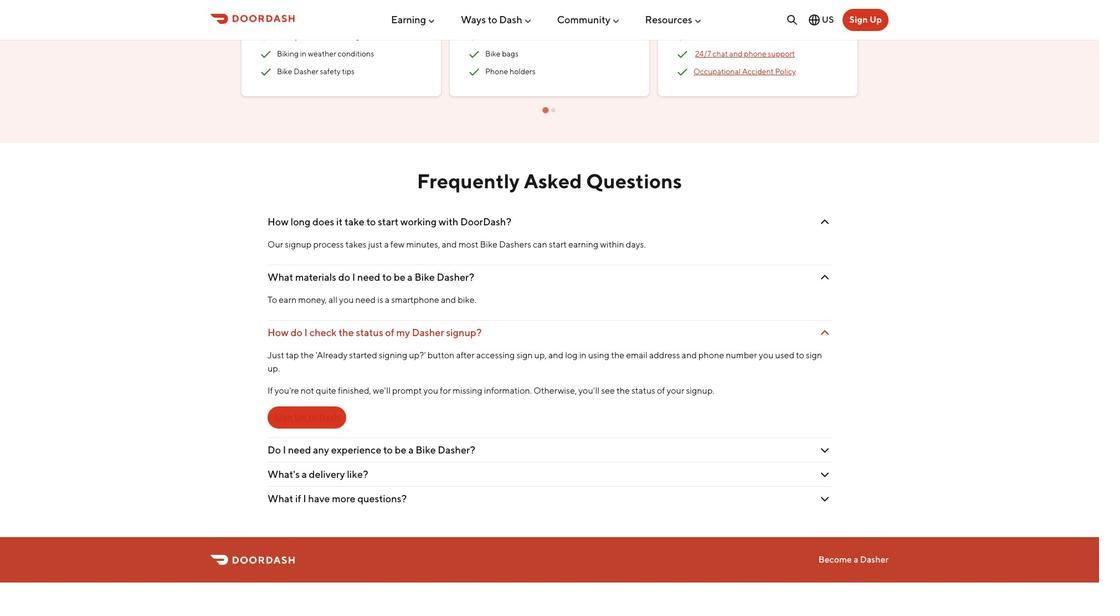 Task type: vqa. For each thing, say whether or not it's contained in the screenshot.
used
yes



Task type: locate. For each thing, give the bounding box(es) containing it.
1 vertical spatial up
[[294, 412, 307, 423]]

and left more!
[[491, 10, 505, 19]]

need left the any
[[288, 444, 311, 456]]

need up to earn money, all you need is a smartphone and bike. at the left of the page
[[357, 272, 380, 283]]

of left your
[[657, 386, 665, 396]]

0 vertical spatial in
[[300, 49, 307, 58]]

2 sign from the left
[[806, 350, 822, 361]]

just
[[368, 239, 383, 250]]

0 vertical spatial dasher
[[294, 67, 319, 76]]

0 horizontal spatial up
[[294, 412, 307, 423]]

about:
[[287, 10, 309, 19]]

you left the used
[[759, 350, 774, 361]]

sign left 'up,'
[[517, 350, 533, 361]]

1 horizontal spatial up
[[870, 14, 882, 25]]

0 vertical spatial phone
[[744, 49, 767, 58]]

sign right the used
[[806, 350, 822, 361]]

sign
[[517, 350, 533, 361], [806, 350, 822, 361]]

1 horizontal spatial of
[[657, 386, 665, 396]]

be right experience at the bottom of page
[[395, 444, 407, 456]]

up inside 'button'
[[870, 14, 882, 25]]

1 vertical spatial how
[[268, 327, 289, 339]]

0 horizontal spatial sign
[[274, 412, 293, 423]]

dasher
[[294, 67, 319, 76], [412, 327, 444, 339], [860, 555, 889, 565]]

the inside like the below, and more!
[[609, 0, 621, 8]]

1 horizontal spatial in
[[579, 350, 587, 361]]

0 horizontal spatial phone
[[699, 350, 724, 361]]

occupational accident policy link
[[694, 67, 796, 76]]

0 vertical spatial be
[[394, 272, 406, 283]]

0 horizontal spatial in
[[300, 49, 307, 58]]

1 vertical spatial tips
[[342, 67, 355, 76]]

how long does it take to start working with doordash?
[[268, 216, 512, 228]]

1 chevron down image from the top
[[818, 215, 832, 229]]

community link
[[557, 9, 621, 30]]

status left your
[[632, 386, 656, 396]]

check mark image left bike dasher safety tips
[[259, 65, 273, 78]]

phone holders
[[485, 67, 536, 76]]

2 chevron down image from the top
[[818, 271, 832, 284]]

few
[[391, 239, 405, 250]]

with inside know before you go region
[[300, 32, 315, 41]]

with up our signup process takes just a few minutes, and most bike dashers can start earning within days.
[[439, 216, 459, 228]]

in inside know before you go region
[[300, 49, 307, 58]]

dash up helmets
[[499, 14, 522, 25]]

1 vertical spatial you
[[759, 350, 774, 361]]

a up the smartphone
[[407, 272, 413, 283]]

the right using
[[611, 350, 625, 361]]

holders
[[510, 67, 536, 76]]

5 chevron down image from the top
[[818, 492, 832, 506]]

0 vertical spatial how
[[268, 216, 289, 228]]

24/7
[[695, 49, 711, 58]]

earning
[[391, 14, 426, 25]]

1 how from the top
[[268, 216, 289, 228]]

0 horizontal spatial dasher
[[294, 67, 319, 76]]

phone left number
[[699, 350, 724, 361]]

i up to earn money, all you need is a smartphone and bike. at the left of the page
[[352, 272, 355, 283]]

dash
[[499, 14, 522, 25], [319, 412, 340, 423]]

a right what's
[[302, 469, 307, 480]]

after
[[456, 350, 475, 361]]

1 vertical spatial dasher?
[[438, 444, 475, 456]]

be for experience
[[395, 444, 407, 456]]

do right materials
[[338, 272, 350, 283]]

of
[[385, 327, 394, 339], [657, 386, 665, 396]]

0 horizontal spatial status
[[356, 327, 383, 339]]

2 vertical spatial need
[[288, 444, 311, 456]]

below,
[[468, 10, 490, 19]]

sign up to dash
[[274, 412, 340, 423]]

the right check
[[339, 327, 354, 339]]

up right "us"
[[870, 14, 882, 25]]

1 horizontal spatial with
[[439, 216, 459, 228]]

how
[[268, 216, 289, 228], [268, 327, 289, 339]]

check mark image left 24/7
[[676, 47, 689, 61]]

have
[[308, 493, 330, 505]]

2 horizontal spatial dasher
[[860, 555, 889, 565]]

0 vertical spatial sign
[[850, 14, 868, 25]]

tips right "safety"
[[342, 67, 355, 76]]

to inside just tap the 'already started signing up?' button after accessing sign up, and log in using the email address and phone number you used to sign up.
[[796, 350, 805, 361]]

bike.
[[458, 295, 476, 305]]

0 horizontal spatial with
[[300, 32, 315, 41]]

more
[[332, 493, 356, 505]]

just
[[268, 350, 284, 361]]

helmets
[[485, 32, 515, 41]]

in right the biking
[[300, 49, 307, 58]]

1 vertical spatial dasher
[[412, 327, 444, 339]]

2 horizontal spatial you
[[759, 350, 774, 361]]

dashing
[[333, 32, 360, 41]]

0 vertical spatial of
[[385, 327, 394, 339]]

1 horizontal spatial do
[[338, 272, 350, 283]]

0 vertical spatial tips
[[409, 0, 422, 8]]

phone
[[485, 67, 508, 76]]

check mark image left occupational
[[676, 65, 689, 78]]

1 vertical spatial in
[[579, 350, 587, 361]]

like?
[[347, 469, 368, 480]]

like the below, and more!
[[468, 0, 621, 19]]

to left learn
[[259, 10, 266, 19]]

button
[[428, 350, 455, 361]]

2 vertical spatial dasher
[[860, 555, 889, 565]]

do up tap
[[291, 327, 303, 339]]

of left my
[[385, 327, 394, 339]]

what for what materials do i need to be a bike dasher?
[[268, 272, 293, 283]]

chevron down image
[[818, 215, 832, 229], [818, 271, 832, 284], [818, 326, 832, 339], [818, 444, 832, 457], [818, 492, 832, 506]]

sign up button
[[843, 9, 889, 31]]

0 horizontal spatial tips
[[342, 67, 355, 76]]

3 chevron down image from the top
[[818, 326, 832, 339]]

0 vertical spatial you
[[339, 295, 354, 305]]

1 horizontal spatial sign
[[806, 350, 822, 361]]

0 vertical spatial do
[[338, 272, 350, 283]]

dasher right my
[[412, 327, 444, 339]]

you left for
[[424, 386, 438, 396]]

in right log
[[579, 350, 587, 361]]

resources
[[645, 14, 692, 25]]

with left bike
[[300, 32, 315, 41]]

0 vertical spatial with
[[300, 32, 315, 41]]

0 horizontal spatial sign
[[517, 350, 533, 361]]

bike
[[317, 32, 331, 41]]

how up just
[[268, 327, 289, 339]]

24/7 chat and phone support
[[695, 49, 795, 58]]

sign up to dash link
[[268, 407, 347, 429]]

start right can
[[549, 239, 567, 250]]

resources link
[[645, 9, 702, 30]]

start up few
[[378, 216, 399, 228]]

start
[[378, 216, 399, 228], [549, 239, 567, 250]]

in inside just tap the 'already started signing up?' button after accessing sign up, and log in using the email address and phone number you used to sign up.
[[579, 350, 587, 361]]

2 what from the top
[[268, 493, 293, 505]]

missing
[[453, 386, 482, 396]]

0 vertical spatial dasher?
[[437, 272, 474, 283]]

up,
[[535, 350, 547, 361]]

0 vertical spatial start
[[378, 216, 399, 228]]

need left is
[[356, 295, 376, 305]]

4 chevron down image from the top
[[818, 444, 832, 457]]

1 horizontal spatial sign
[[850, 14, 868, 25]]

my
[[396, 327, 410, 339]]

you inside just tap the 'already started signing up?' button after accessing sign up, and log in using the email address and phone number you used to sign up.
[[759, 350, 774, 361]]

1 horizontal spatial dasher
[[412, 327, 444, 339]]

chevron down image for what if i have more questions?
[[818, 492, 832, 506]]

a right experience at the bottom of page
[[409, 444, 414, 456]]

how for how do i check the status of my dasher signup?
[[268, 327, 289, 339]]

signing
[[379, 350, 407, 361]]

most
[[459, 239, 478, 250]]

to
[[259, 10, 266, 19], [488, 14, 497, 25], [367, 216, 376, 228], [382, 272, 392, 283], [796, 350, 805, 361], [309, 412, 317, 423], [383, 444, 393, 456]]

1 vertical spatial phone
[[699, 350, 724, 361]]

we'll
[[373, 386, 391, 396]]

used
[[775, 350, 795, 361]]

sign right "us"
[[850, 14, 868, 25]]

up down not
[[294, 412, 307, 423]]

check mark image
[[468, 30, 481, 43], [676, 30, 689, 43], [259, 47, 273, 61], [676, 47, 689, 61], [259, 65, 273, 78], [468, 65, 481, 78], [676, 65, 689, 78]]

become
[[819, 555, 852, 565]]

can
[[533, 239, 547, 250]]

1 vertical spatial with
[[439, 216, 459, 228]]

sign down you're
[[274, 412, 293, 423]]

up.
[[268, 364, 280, 374]]

i right if at the bottom
[[303, 493, 306, 505]]

phone up accident
[[744, 49, 767, 58]]

do
[[268, 444, 281, 456]]

1 vertical spatial be
[[395, 444, 407, 456]]

0 vertical spatial dash
[[499, 14, 522, 25]]

the right like
[[609, 0, 621, 8]]

1 vertical spatial start
[[549, 239, 567, 250]]

1 horizontal spatial phone
[[744, 49, 767, 58]]

what left if at the bottom
[[268, 493, 293, 505]]

up?'
[[409, 350, 426, 361]]

to earn money, all you need is a smartphone and bike.
[[268, 295, 480, 305]]

and
[[491, 10, 505, 19], [730, 49, 743, 58], [442, 239, 457, 250], [441, 295, 456, 305], [549, 350, 564, 361], [682, 350, 697, 361]]

sign for sign up to dash
[[274, 412, 293, 423]]

support
[[768, 49, 795, 58]]

become a dasher link
[[819, 555, 889, 565]]

1 horizontal spatial tips
[[409, 0, 422, 8]]

chevron down image for what materials do i need to be a bike dasher?
[[818, 271, 832, 284]]

bike
[[485, 49, 501, 58], [277, 67, 292, 76], [480, 239, 498, 250], [415, 272, 435, 283], [416, 444, 436, 456]]

you
[[339, 295, 354, 305], [759, 350, 774, 361], [424, 386, 438, 396]]

sign inside 'button'
[[850, 14, 868, 25]]

1 vertical spatial sign
[[274, 412, 293, 423]]

process
[[313, 239, 344, 250]]

frequently asked questions
[[417, 169, 682, 193]]

check mark image
[[1093, 27, 1099, 40], [259, 30, 273, 43], [884, 30, 898, 43], [468, 47, 481, 61]]

tips up earning link
[[409, 0, 422, 8]]

you right all on the left of the page
[[339, 295, 354, 305]]

how left long
[[268, 216, 289, 228]]

sign for sign up
[[850, 14, 868, 25]]

0 horizontal spatial dash
[[319, 412, 340, 423]]

dasher right become
[[860, 555, 889, 565]]

address
[[649, 350, 680, 361]]

how for how long does it take to start working with doordash?
[[268, 216, 289, 228]]

to down not
[[309, 412, 317, 423]]

what if i have more questions?
[[268, 493, 407, 505]]

0 vertical spatial up
[[870, 14, 882, 25]]

'already
[[316, 350, 348, 361]]

community
[[557, 14, 611, 25]]

dasher?
[[437, 272, 474, 283], [438, 444, 475, 456]]

2 vertical spatial you
[[424, 386, 438, 396]]

and left "bike."
[[441, 295, 456, 305]]

up for sign up to dash
[[294, 412, 307, 423]]

sign
[[850, 14, 868, 25], [274, 412, 293, 423]]

1 what from the top
[[268, 272, 293, 283]]

and right chat
[[730, 49, 743, 58]]

1 vertical spatial do
[[291, 327, 303, 339]]

1 horizontal spatial status
[[632, 386, 656, 396]]

be
[[394, 272, 406, 283], [395, 444, 407, 456]]

what
[[268, 272, 293, 283], [268, 493, 293, 505]]

to right the used
[[796, 350, 805, 361]]

2 how from the top
[[268, 327, 289, 339]]

what up earn
[[268, 272, 293, 283]]

you'll
[[579, 386, 600, 396]]

in
[[300, 49, 307, 58], [579, 350, 587, 361]]

dash down quite
[[319, 412, 340, 423]]

and left "most"
[[442, 239, 457, 250]]

1 horizontal spatial you
[[424, 386, 438, 396]]

does
[[313, 216, 334, 228]]

be up the smartphone
[[394, 272, 406, 283]]

otherwise,
[[534, 386, 577, 396]]

dashers
[[499, 239, 531, 250]]

1 vertical spatial what
[[268, 493, 293, 505]]

dasher? for what materials do i need to be a bike dasher?
[[437, 272, 474, 283]]

bike dasher safety tips
[[277, 67, 355, 76]]

dasher down weather
[[294, 67, 319, 76]]

0 horizontal spatial start
[[378, 216, 399, 228]]

smartphone
[[391, 295, 439, 305]]

phone inside just tap the 'already started signing up?' button after accessing sign up, and log in using the email address and phone number you used to sign up.
[[699, 350, 724, 361]]

0 vertical spatial what
[[268, 272, 293, 283]]

tips to learn about:
[[259, 0, 422, 19]]

0 horizontal spatial of
[[385, 327, 394, 339]]

status up started
[[356, 327, 383, 339]]



Task type: describe. For each thing, give the bounding box(es) containing it.
globe line image
[[808, 13, 821, 27]]

what's a delivery like?
[[268, 469, 368, 480]]

1 horizontal spatial dash
[[499, 14, 522, 25]]

accident
[[742, 67, 774, 76]]

quite
[[316, 386, 336, 396]]

chevron down image
[[818, 468, 832, 481]]

0 horizontal spatial do
[[291, 327, 303, 339]]

minutes,
[[406, 239, 440, 250]]

for
[[440, 386, 451, 396]]

how do i check the status of my dasher signup?
[[268, 327, 482, 339]]

24/7 chat and phone support link
[[695, 49, 795, 58]]

within
[[600, 239, 624, 250]]

weather
[[308, 49, 336, 58]]

and right the address
[[682, 350, 697, 361]]

questions
[[586, 169, 682, 193]]

not
[[301, 386, 314, 396]]

learn
[[268, 10, 285, 19]]

1 vertical spatial dash
[[319, 412, 340, 423]]

up for sign up
[[870, 14, 882, 25]]

what for what if i have more questions?
[[268, 493, 293, 505]]

check mark image down resources
[[676, 30, 689, 43]]

chevron down image for how long does it take to start working with doordash?
[[818, 215, 832, 229]]

1 sign from the left
[[517, 350, 533, 361]]

information.
[[484, 386, 532, 396]]

safety with bike dashing
[[277, 32, 360, 41]]

chevron down image for do i need any experience to be a bike dasher?
[[818, 444, 832, 457]]

0 vertical spatial need
[[357, 272, 380, 283]]

dasher? for do i need any experience to be a bike dasher?
[[438, 444, 475, 456]]

a right become
[[854, 555, 859, 565]]

accessing
[[476, 350, 515, 361]]

delivery
[[309, 469, 345, 480]]

become a dasher
[[819, 555, 889, 565]]

dasher inside know before you go region
[[294, 67, 319, 76]]

chevron down image for how do i check the status of my dasher signup?
[[818, 326, 832, 339]]

days.
[[626, 239, 646, 250]]

just tap the 'already started signing up?' button after accessing sign up, and log in using the email address and phone number you used to sign up.
[[268, 350, 822, 374]]

any
[[313, 444, 329, 456]]

all
[[329, 295, 337, 305]]

started
[[349, 350, 377, 361]]

check
[[310, 327, 337, 339]]

1 vertical spatial of
[[657, 386, 665, 396]]

do i need any experience to be a bike dasher?
[[268, 444, 475, 456]]

check mark image down ways
[[468, 30, 481, 43]]

what materials do i need to be a bike dasher?
[[268, 272, 474, 283]]

know before you go region
[[237, 0, 1099, 114]]

if
[[295, 493, 301, 505]]

signup
[[285, 239, 312, 250]]

money,
[[298, 295, 327, 305]]

bags
[[502, 49, 519, 58]]

and inside like the below, and more!
[[491, 10, 505, 19]]

1 vertical spatial status
[[632, 386, 656, 396]]

materials
[[295, 272, 336, 283]]

ways
[[461, 14, 486, 25]]

the right tap
[[301, 350, 314, 361]]

to up helmets
[[488, 14, 497, 25]]

frequently
[[417, 169, 520, 193]]

i right do
[[283, 444, 286, 456]]

safedash
[[695, 32, 728, 41]]

if
[[268, 386, 273, 396]]

select a slide to show tab list
[[237, 105, 862, 114]]

working
[[401, 216, 437, 228]]

biking in weather conditions
[[277, 49, 374, 58]]

safety
[[320, 67, 341, 76]]

long
[[291, 216, 311, 228]]

earn
[[279, 295, 297, 305]]

the right see
[[617, 386, 630, 396]]

you're
[[275, 386, 299, 396]]

0 vertical spatial status
[[356, 327, 383, 339]]

sign up
[[850, 14, 882, 25]]

to inside tips to learn about:
[[259, 10, 266, 19]]

a right just
[[384, 239, 389, 250]]

it
[[336, 216, 343, 228]]

conditions
[[338, 49, 374, 58]]

prompt
[[392, 386, 422, 396]]

doordash?
[[460, 216, 512, 228]]

to
[[268, 295, 277, 305]]

finished,
[[338, 386, 371, 396]]

signup?
[[446, 327, 482, 339]]

questions?
[[358, 493, 407, 505]]

chat
[[713, 49, 728, 58]]

0 horizontal spatial you
[[339, 295, 354, 305]]

be for need
[[394, 272, 406, 283]]

ways to dash
[[461, 14, 522, 25]]

i left check
[[304, 327, 308, 339]]

signup.
[[686, 386, 715, 396]]

and right 'up,'
[[549, 350, 564, 361]]

see
[[601, 386, 615, 396]]

tap
[[286, 350, 299, 361]]

email
[[626, 350, 648, 361]]

check mark image left phone
[[468, 65, 481, 78]]

tips inside tips to learn about:
[[409, 0, 422, 8]]

log
[[565, 350, 578, 361]]

experience
[[331, 444, 382, 456]]

is
[[377, 295, 383, 305]]

safety
[[277, 32, 299, 41]]

takes
[[346, 239, 367, 250]]

if you're not quite finished, we'll prompt you for missing information. otherwise, you'll see the status of your signup.
[[268, 386, 715, 396]]

using
[[588, 350, 610, 361]]

safedash link
[[695, 32, 728, 41]]

occupational
[[694, 67, 741, 76]]

us
[[822, 14, 834, 25]]

1 horizontal spatial start
[[549, 239, 567, 250]]

asked
[[524, 169, 582, 193]]

1 vertical spatial need
[[356, 295, 376, 305]]

our
[[268, 239, 283, 250]]

take
[[345, 216, 365, 228]]

a right is
[[385, 295, 390, 305]]

check mark image left the biking
[[259, 47, 273, 61]]

ways to dash link
[[461, 9, 532, 30]]

our signup process takes just a few minutes, and most bike dashers can start earning within days.
[[268, 239, 646, 250]]

to right experience at the bottom of page
[[383, 444, 393, 456]]

phone inside know before you go region
[[744, 49, 767, 58]]

to up is
[[382, 272, 392, 283]]

to right 'take'
[[367, 216, 376, 228]]



